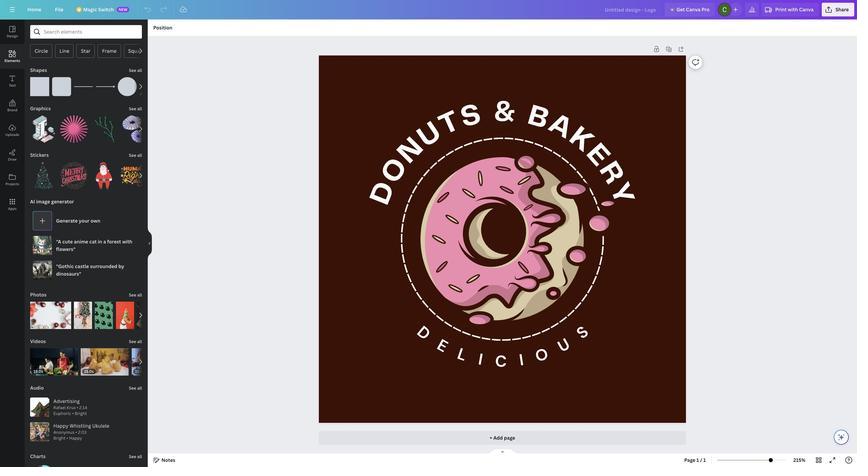 Task type: describe. For each thing, give the bounding box(es) containing it.
215%
[[794, 457, 806, 463]]

add
[[494, 435, 503, 441]]

bright inside advertising rafael krux • 2:14 euphoric • bright
[[75, 411, 87, 417]]

see for videos
[[129, 339, 136, 345]]

l
[[455, 344, 470, 366]]

line button
[[55, 44, 74, 58]]

15.0s for 15.0s group to the left
[[34, 369, 43, 374]]

circle
[[35, 48, 48, 54]]

videos
[[30, 338, 46, 345]]

show pages image
[[486, 449, 519, 454]]

text button
[[0, 69, 25, 93]]

christmas gifts and decorations on red background image
[[137, 302, 155, 329]]

o for o
[[378, 154, 414, 188]]

draw button
[[0, 143, 25, 167]]

0 horizontal spatial s
[[459, 101, 485, 133]]

own
[[91, 217, 100, 224]]

see all for charts
[[129, 454, 142, 460]]

see for audio
[[129, 385, 136, 391]]

magic
[[83, 6, 97, 13]]

"gothic
[[56, 263, 74, 270]]

generator
[[51, 198, 74, 205]]

see all button for graphics
[[128, 102, 143, 115]]

in
[[98, 238, 102, 245]]

notes button
[[151, 455, 178, 466]]

s inside o u s
[[573, 322, 593, 344]]

castle
[[75, 263, 89, 270]]

krux
[[67, 405, 76, 411]]

text
[[9, 83, 16, 88]]

0 horizontal spatial 15.0s group
[[30, 344, 78, 376]]

vibrant coral stripes image
[[121, 115, 148, 143]]

all for charts
[[137, 454, 142, 460]]

bright, happy, 123 seconds element
[[53, 430, 87, 441]]

pastel isometric letter i image
[[30, 115, 58, 143]]

print
[[776, 6, 787, 13]]

charts button
[[29, 450, 46, 463]]

r
[[595, 158, 629, 189]]

d e l
[[413, 322, 470, 366]]

1 horizontal spatial i
[[518, 350, 525, 371]]

hide image
[[148, 227, 152, 260]]

stickers button
[[29, 148, 49, 162]]

share button
[[823, 3, 855, 16]]

print with canva button
[[762, 3, 820, 16]]

pro
[[702, 6, 710, 13]]

0 horizontal spatial i
[[477, 349, 485, 370]]

square
[[128, 48, 145, 54]]

bright inside happy whistling ukulele anonymus • 2:03 bright • happy
[[53, 435, 66, 441]]

all for videos
[[137, 339, 142, 345]]

whistling
[[70, 423, 91, 429]]

dinosaurs"
[[56, 271, 81, 277]]

advertising
[[53, 398, 80, 404]]

+ add page button
[[319, 431, 687, 445]]

brand button
[[0, 93, 25, 118]]

anime
[[74, 238, 88, 245]]

2 add this line to the canvas image from the left
[[96, 77, 115, 96]]

notes
[[162, 457, 176, 463]]

215% button
[[789, 455, 811, 466]]

get canva pro
[[677, 6, 710, 13]]

0 vertical spatial e
[[582, 139, 615, 172]]

1 vertical spatial happy
[[69, 435, 82, 441]]

frame button
[[98, 44, 121, 58]]

page
[[504, 435, 516, 441]]

new
[[119, 7, 127, 12]]

n
[[394, 133, 430, 169]]

2:03
[[78, 430, 87, 435]]

all for audio
[[137, 385, 142, 391]]

Search elements search field
[[44, 25, 128, 38]]

see for photos
[[129, 292, 136, 298]]

position button
[[151, 22, 175, 33]]

beagle with christmas tre headdress image
[[116, 302, 134, 329]]

square button
[[124, 44, 149, 58]]

2 1 from the left
[[704, 457, 707, 463]]

white circle shape image
[[118, 77, 137, 96]]

see for graphics
[[129, 106, 136, 112]]

photos
[[30, 291, 47, 298]]

side panel tab list
[[0, 20, 25, 217]]

all for photos
[[137, 292, 142, 298]]

all for stickers
[[137, 152, 142, 158]]

green christmas balls on green background image
[[95, 302, 113, 329]]

videos button
[[29, 335, 47, 348]]

elements
[[5, 58, 20, 63]]

a inside "a cute anime cat in a forest with flowers"
[[103, 238, 106, 245]]

ukulele
[[92, 423, 109, 429]]

see all for photos
[[129, 292, 142, 298]]

+ add page
[[490, 435, 516, 441]]

page
[[685, 457, 696, 463]]

ai image generator
[[30, 198, 74, 205]]

image
[[36, 198, 50, 205]]

line
[[60, 48, 69, 54]]

see all button for audio
[[128, 381, 143, 395]]

dog on the floor image
[[74, 302, 92, 329]]

triangle up image
[[140, 77, 159, 96]]

star
[[81, 48, 91, 54]]

generate
[[56, 217, 78, 224]]

star button
[[77, 44, 95, 58]]

christmas eucalyptus ornament image
[[90, 115, 118, 143]]

cat
[[89, 238, 97, 245]]

flowers"
[[56, 246, 76, 252]]

by
[[119, 263, 124, 270]]

shapes
[[30, 67, 47, 73]]

brand
[[7, 108, 17, 112]]

see all button for shapes
[[128, 63, 143, 77]]

graphics
[[30, 105, 51, 112]]

&
[[494, 99, 516, 127]]

circle button
[[30, 44, 52, 58]]

with inside "a cute anime cat in a forest with flowers"
[[122, 238, 132, 245]]

anonymus
[[53, 430, 74, 435]]

switch
[[98, 6, 114, 13]]

+
[[490, 435, 493, 441]]

textured brutalist sun blaze element image
[[60, 115, 88, 143]]



Task type: vqa. For each thing, say whether or not it's contained in the screenshot.
fifth See all button from the bottom
yes



Task type: locate. For each thing, give the bounding box(es) containing it.
canva right print
[[800, 6, 814, 13]]

7 see all from the top
[[129, 454, 142, 460]]

canva inside 'print with canva' dropdown button
[[800, 6, 814, 13]]

see all
[[129, 67, 142, 73], [129, 106, 142, 112], [129, 152, 142, 158], [129, 292, 142, 298], [129, 339, 142, 345], [129, 385, 142, 391], [129, 454, 142, 460]]

d
[[367, 178, 401, 209], [413, 322, 435, 345]]

6 see all button from the top
[[128, 381, 143, 395]]

with right print
[[789, 6, 799, 13]]

1 all from the top
[[137, 67, 142, 73]]

0 vertical spatial s
[[459, 101, 485, 133]]

uploads button
[[0, 118, 25, 143]]

apps
[[8, 206, 17, 211]]

a
[[545, 109, 578, 144], [103, 238, 106, 245]]

5 see from the top
[[129, 339, 136, 345]]

5 all from the top
[[137, 339, 142, 345]]

5 see all button from the top
[[128, 335, 143, 348]]

see all button for stickers
[[128, 148, 143, 162]]

15.0s for 15.0s group to the right
[[135, 369, 145, 374]]

u
[[414, 118, 447, 153], [554, 334, 574, 357]]

1 left /
[[697, 457, 700, 463]]

2 horizontal spatial 15.0s group
[[132, 348, 180, 376]]

6 see all from the top
[[129, 385, 142, 391]]

rounded square image
[[52, 77, 71, 96]]

0 vertical spatial d
[[367, 178, 401, 209]]

0 horizontal spatial a
[[103, 238, 106, 245]]

3 15.0s from the left
[[135, 369, 145, 374]]

1 horizontal spatial u
[[554, 334, 574, 357]]

2 see from the top
[[129, 106, 136, 112]]

all for shapes
[[137, 67, 142, 73]]

canva assistant image
[[838, 433, 846, 441]]

generate your own
[[56, 217, 100, 224]]

2 see all from the top
[[129, 106, 142, 112]]

2 see all button from the top
[[128, 102, 143, 115]]

0 vertical spatial a
[[545, 109, 578, 144]]

0 vertical spatial happy
[[53, 423, 69, 429]]

0 horizontal spatial u
[[414, 118, 447, 153]]

0 horizontal spatial 1
[[697, 457, 700, 463]]

surrounded
[[90, 263, 117, 270]]

0 vertical spatial bright
[[75, 411, 87, 417]]

main menu bar
[[0, 0, 858, 20]]

1 vertical spatial with
[[122, 238, 132, 245]]

15.0s
[[34, 369, 43, 374], [84, 369, 94, 374], [135, 369, 145, 374]]

see for stickers
[[129, 152, 136, 158]]

with inside dropdown button
[[789, 6, 799, 13]]

0 horizontal spatial with
[[122, 238, 132, 245]]

cute
[[62, 238, 73, 245]]

1 1 from the left
[[697, 457, 700, 463]]

b
[[525, 102, 552, 134]]

square image
[[30, 77, 49, 96]]

0 vertical spatial o
[[378, 154, 414, 188]]

0 vertical spatial u
[[414, 118, 447, 153]]

d for d
[[367, 178, 401, 209]]

d inside d e l
[[413, 322, 435, 345]]

canva left pro
[[687, 6, 701, 13]]

"gothic castle surrounded by dinosaurs"
[[56, 263, 124, 277]]

1 horizontal spatial a
[[545, 109, 578, 144]]

1 horizontal spatial s
[[573, 322, 593, 344]]

group
[[30, 73, 49, 96], [52, 73, 71, 96], [118, 73, 137, 96], [30, 111, 58, 143], [60, 111, 88, 143], [90, 111, 118, 143], [121, 115, 148, 143], [30, 158, 58, 189], [60, 158, 88, 189], [90, 158, 118, 189], [121, 162, 148, 189], [30, 298, 71, 329], [74, 298, 92, 329], [95, 298, 113, 329], [116, 298, 134, 329], [30, 459, 58, 467], [121, 463, 148, 467]]

add this line to the canvas image right "rounded square" image
[[74, 77, 93, 96]]

c
[[495, 351, 507, 372]]

euphoric, bright, 134 seconds element
[[53, 405, 87, 417]]

1 15.0s from the left
[[34, 369, 43, 374]]

1 see from the top
[[129, 67, 136, 73]]

1 vertical spatial o
[[533, 344, 551, 367]]

canva inside get canva pro button
[[687, 6, 701, 13]]

1 vertical spatial s
[[573, 322, 593, 344]]

15.0s group
[[30, 344, 78, 376], [81, 344, 129, 376], [132, 348, 180, 376]]

1 horizontal spatial 15.0s group
[[81, 344, 129, 376]]

1 add this line to the canvas image from the left
[[74, 77, 93, 96]]

projects
[[5, 182, 19, 186]]

see all for stickers
[[129, 152, 142, 158]]

5 see all from the top
[[129, 339, 142, 345]]

e
[[582, 139, 615, 172], [434, 335, 452, 357]]

see all button for videos
[[128, 335, 143, 348]]

apps button
[[0, 192, 25, 217]]

elements button
[[0, 44, 25, 69]]

1 horizontal spatial o
[[533, 344, 551, 367]]

7 see from the top
[[129, 454, 136, 460]]

3 see all button from the top
[[128, 148, 143, 162]]

4 see from the top
[[129, 292, 136, 298]]

1 see all button from the top
[[128, 63, 143, 77]]

see all for videos
[[129, 339, 142, 345]]

add this line to the canvas image left the white circle shape image
[[96, 77, 115, 96]]

your
[[79, 217, 90, 224]]

1 horizontal spatial d
[[413, 322, 435, 345]]

design
[[7, 34, 18, 38]]

with right forest at left
[[122, 238, 132, 245]]

happy down whistling
[[69, 435, 82, 441]]

graphics button
[[29, 102, 52, 115]]

1 horizontal spatial bright
[[75, 411, 87, 417]]

4 see all from the top
[[129, 292, 142, 298]]

k
[[565, 123, 599, 158]]

2 15.0s from the left
[[84, 369, 94, 374]]

1
[[697, 457, 700, 463], [704, 457, 707, 463]]

15.0s for 15.0s group to the middle
[[84, 369, 94, 374]]

Design title text field
[[600, 3, 663, 16]]

1 horizontal spatial e
[[582, 139, 615, 172]]

page 1 / 1
[[685, 457, 707, 463]]

6 see from the top
[[129, 385, 136, 391]]

0 horizontal spatial add this line to the canvas image
[[74, 77, 93, 96]]

projects button
[[0, 167, 25, 192]]

o u s
[[533, 322, 593, 367]]

4 see all button from the top
[[128, 288, 143, 302]]

i right "c"
[[518, 350, 525, 371]]

add this line to the canvas image
[[74, 77, 93, 96], [96, 77, 115, 96]]

1 canva from the left
[[687, 6, 701, 13]]

see for charts
[[129, 454, 136, 460]]

1 see all from the top
[[129, 67, 142, 73]]

0 vertical spatial with
[[789, 6, 799, 13]]

1 horizontal spatial happy
[[69, 435, 82, 441]]

photos button
[[29, 288, 47, 302]]

draw
[[8, 157, 17, 162]]

2 canva from the left
[[800, 6, 814, 13]]

advertising rafael krux • 2:14 euphoric • bright
[[53, 398, 87, 417]]

1 vertical spatial a
[[103, 238, 106, 245]]

bright up whistling
[[75, 411, 87, 417]]

design button
[[0, 20, 25, 44]]

0 horizontal spatial bright
[[53, 435, 66, 441]]

1 horizontal spatial with
[[789, 6, 799, 13]]

7 see all button from the top
[[128, 450, 143, 463]]

get
[[677, 6, 686, 13]]

o
[[378, 154, 414, 188], [533, 344, 551, 367]]

home
[[27, 6, 41, 13]]

forest
[[107, 238, 121, 245]]

frame
[[102, 48, 117, 54]]

0 horizontal spatial o
[[378, 154, 414, 188]]

t
[[436, 107, 465, 141]]

"a
[[56, 238, 61, 245]]

see all for shapes
[[129, 67, 142, 73]]

canva
[[687, 6, 701, 13], [800, 6, 814, 13]]

1 horizontal spatial canva
[[800, 6, 814, 13]]

0 horizontal spatial e
[[434, 335, 452, 357]]

stickers
[[30, 152, 49, 158]]

audio
[[30, 385, 44, 391]]

o inside o u s
[[533, 344, 551, 367]]

uploads
[[5, 132, 19, 137]]

i right l
[[477, 349, 485, 370]]

share
[[836, 6, 850, 13]]

0 horizontal spatial canva
[[687, 6, 701, 13]]

see for shapes
[[129, 67, 136, 73]]

see all for audio
[[129, 385, 142, 391]]

see all for graphics
[[129, 106, 142, 112]]

shapes button
[[29, 63, 48, 77]]

1 horizontal spatial 1
[[704, 457, 707, 463]]

happy whistling ukulele anonymus • 2:03 bright • happy
[[53, 423, 109, 441]]

audio button
[[29, 381, 45, 395]]

1 horizontal spatial add this line to the canvas image
[[96, 77, 115, 96]]

happy
[[53, 423, 69, 429], [69, 435, 82, 441]]

magic switch
[[83, 6, 114, 13]]

2 all from the top
[[137, 106, 142, 112]]

o for o u s
[[533, 344, 551, 367]]

euphoric
[[53, 411, 71, 417]]

e inside d e l
[[434, 335, 452, 357]]

0 horizontal spatial d
[[367, 178, 401, 209]]

d for d e l
[[413, 322, 435, 345]]

1 vertical spatial bright
[[53, 435, 66, 441]]

see all button for photos
[[128, 288, 143, 302]]

position
[[153, 24, 173, 31]]

file
[[55, 6, 63, 13]]

0 horizontal spatial happy
[[53, 423, 69, 429]]

3 see all from the top
[[129, 152, 142, 158]]

all for graphics
[[137, 106, 142, 112]]

4 all from the top
[[137, 292, 142, 298]]

7 all from the top
[[137, 454, 142, 460]]

red christmas decorations image
[[30, 302, 71, 329]]

1 horizontal spatial 15.0s
[[84, 369, 94, 374]]

see all button
[[128, 63, 143, 77], [128, 102, 143, 115], [128, 148, 143, 162], [128, 288, 143, 302], [128, 335, 143, 348], [128, 381, 143, 395], [128, 450, 143, 463]]

get canva pro button
[[666, 3, 716, 16]]

3 all from the top
[[137, 152, 142, 158]]

2 horizontal spatial 15.0s
[[135, 369, 145, 374]]

1 vertical spatial d
[[413, 322, 435, 345]]

1 right /
[[704, 457, 707, 463]]

see all button for charts
[[128, 450, 143, 463]]

print with canva
[[776, 6, 814, 13]]

charts
[[30, 453, 46, 460]]

rafael
[[53, 405, 66, 411]]

6 all from the top
[[137, 385, 142, 391]]

1 vertical spatial e
[[434, 335, 452, 357]]

happy up anonymus
[[53, 423, 69, 429]]

1 vertical spatial u
[[554, 334, 574, 357]]

u inside o u s
[[554, 334, 574, 357]]

0 horizontal spatial 15.0s
[[34, 369, 43, 374]]

file button
[[50, 3, 69, 16]]

"a cute anime cat in a forest with flowers"
[[56, 238, 132, 252]]

3 see from the top
[[129, 152, 136, 158]]

bright left 2:03
[[53, 435, 66, 441]]



